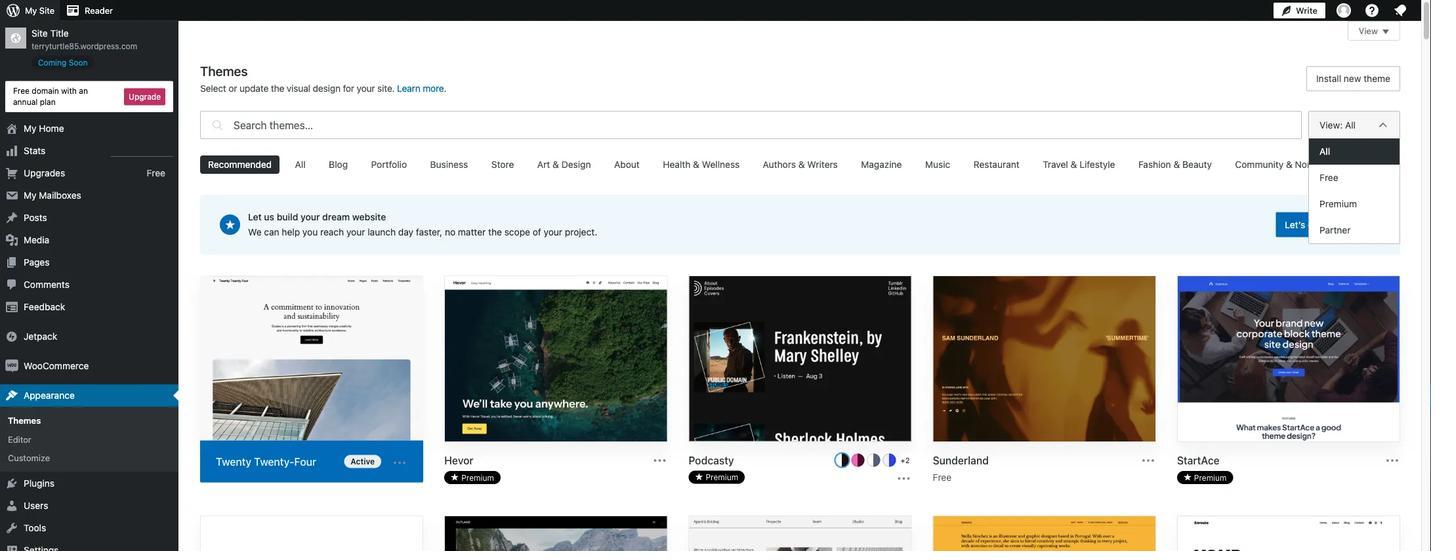 Task type: locate. For each thing, give the bounding box(es) containing it.
img image left "jetpack"
[[5, 330, 18, 343]]

premium down hevor
[[462, 473, 494, 482]]

your inside themes select or update the visual design for your site. learn more .
[[357, 83, 375, 94]]

view button
[[1348, 21, 1401, 41]]

write link
[[1274, 0, 1326, 21]]

the
[[271, 83, 284, 94], [488, 227, 502, 238]]

& for non-
[[1287, 159, 1293, 170]]

2 img image from the top
[[5, 360, 18, 373]]

my for my home
[[24, 123, 36, 134]]

premium button for hevor
[[445, 471, 501, 484]]

my inside 'link'
[[25, 6, 37, 15]]

the left the scope
[[488, 227, 502, 238]]

0 vertical spatial my
[[25, 6, 37, 15]]

0 horizontal spatial themes
[[8, 416, 41, 426]]

& right health
[[693, 159, 700, 170]]

community & non-profit
[[1236, 159, 1340, 170]]

partner link
[[1310, 217, 1400, 244]]

the inside themes select or update the visual design for your site. learn more .
[[271, 83, 284, 94]]

let's get started link
[[1276, 212, 1364, 237]]

posts
[[24, 212, 47, 223]]

img image
[[5, 330, 18, 343], [5, 360, 18, 373]]

free down the sunderland
[[933, 472, 952, 483]]

portfolio button
[[363, 156, 415, 174]]

build
[[277, 212, 298, 223]]

premium button
[[689, 471, 745, 484], [445, 471, 501, 484], [1178, 471, 1234, 484]]

0 horizontal spatial premium button
[[445, 471, 501, 484]]

premium button down startace
[[1178, 471, 1234, 484]]

more options for theme startace image
[[1385, 453, 1401, 469]]

woocommerce link
[[0, 355, 179, 378]]

upgrade
[[129, 92, 161, 101]]

new
[[1344, 73, 1362, 84]]

0 vertical spatial site
[[39, 6, 55, 15]]

1 vertical spatial my
[[24, 123, 36, 134]]

beauty
[[1183, 159, 1212, 170]]

let us build your dream website we can help you reach your launch day faster, no matter the scope of your project.
[[248, 212, 598, 238]]

the left visual
[[271, 83, 284, 94]]

restaurant
[[974, 159, 1020, 170]]

more options for theme sunderland image
[[1141, 453, 1157, 469]]

let
[[248, 212, 262, 223]]

coming
[[38, 58, 67, 67]]

my for my site
[[25, 6, 37, 15]]

authors
[[763, 159, 796, 170]]

4 & from the left
[[1071, 159, 1078, 170]]

site left title
[[32, 28, 48, 39]]

themes for themes select or update the visual design for your site. learn more .
[[200, 63, 248, 78]]

6 & from the left
[[1287, 159, 1293, 170]]

plugins
[[24, 478, 55, 489]]

fashion & beauty
[[1139, 159, 1212, 170]]

themes up editor
[[8, 416, 41, 426]]

& right art
[[553, 159, 559, 170]]

feedback
[[24, 302, 65, 313]]

free
[[13, 86, 30, 96], [147, 168, 165, 179], [1320, 172, 1339, 183], [933, 472, 952, 483]]

all left blog
[[295, 159, 306, 170]]

premium
[[1320, 199, 1358, 209], [706, 473, 739, 482], [462, 473, 494, 482], [1195, 473, 1227, 482]]

my profile image
[[1337, 3, 1352, 18]]

all button
[[287, 156, 314, 174]]

& left writers
[[799, 159, 805, 170]]

themes inside themes select or update the visual design for your site. learn more .
[[200, 63, 248, 78]]

more options for theme twenty twenty-four image
[[392, 455, 408, 471]]

all
[[1346, 119, 1356, 130], [1320, 146, 1331, 157], [295, 159, 306, 170]]

img image inside jetpack link
[[5, 330, 18, 343]]

magazine
[[861, 159, 902, 170]]

coming soon
[[38, 58, 88, 67]]

1 vertical spatial themes
[[8, 416, 41, 426]]

open search image
[[209, 108, 226, 142]]

2 vertical spatial all
[[295, 159, 306, 170]]

reach
[[320, 227, 344, 238]]

website
[[352, 212, 386, 223]]

you
[[303, 227, 318, 238]]

premium button down podcasty
[[689, 471, 745, 484]]

view: all
[[1320, 119, 1356, 130]]

wellness
[[702, 159, 740, 170]]

& for lifestyle
[[1071, 159, 1078, 170]]

themes up or
[[200, 63, 248, 78]]

premium link
[[1310, 191, 1400, 217]]

highest hourly views 0 image
[[111, 148, 173, 157]]

free down profit
[[1320, 172, 1339, 183]]

1 horizontal spatial themes
[[200, 63, 248, 78]]

get started
[[1308, 219, 1355, 230]]

2 horizontal spatial premium button
[[1178, 471, 1234, 484]]

& inside button
[[1174, 159, 1181, 170]]

& left "non-"
[[1287, 159, 1293, 170]]

& right travel
[[1071, 159, 1078, 170]]

travel
[[1043, 159, 1069, 170]]

your
[[357, 83, 375, 94], [301, 212, 320, 223], [347, 227, 365, 238], [544, 227, 563, 238]]

2 vertical spatial my
[[24, 190, 36, 201]]

premium up the "get started"
[[1320, 199, 1358, 209]]

hevor
[[445, 454, 474, 467]]

5 & from the left
[[1174, 159, 1181, 170]]

free inside sunderland free
[[933, 472, 952, 483]]

fashion & beauty button
[[1131, 156, 1220, 174]]

& left beauty
[[1174, 159, 1181, 170]]

select
[[200, 83, 226, 94]]

hevor is the block remake of classic theme hever. it is a fully responsive theme, ideal for creating a strong, beautiful, online presence for your business. image
[[445, 276, 667, 443]]

art
[[538, 159, 550, 170]]

img image for jetpack
[[5, 330, 18, 343]]

all for all link
[[1320, 146, 1331, 157]]

2 & from the left
[[693, 159, 700, 170]]

editor
[[8, 434, 31, 444]]

my home
[[24, 123, 64, 134]]

or
[[229, 83, 237, 94]]

None search field
[[200, 108, 1302, 142]]

1 vertical spatial the
[[488, 227, 502, 238]]

1 vertical spatial all
[[1320, 146, 1331, 157]]

blog
[[329, 159, 348, 170]]

3 & from the left
[[799, 159, 805, 170]]

sometimes your podcast episode cover arts deserve more attention than regular thumbnails offer. if you think so, then podcasty is the theme design for your podcast site. image
[[690, 276, 912, 443]]

1 & from the left
[[553, 159, 559, 170]]

annual plan
[[13, 97, 56, 107]]

my left home
[[24, 123, 36, 134]]

all up profit
[[1320, 146, 1331, 157]]

all right view:
[[1346, 119, 1356, 130]]

premium button down hevor
[[445, 471, 501, 484]]

the inside "let us build your dream website we can help you reach your launch day faster, no matter the scope of your project."
[[488, 227, 502, 238]]

tools link
[[0, 517, 179, 539]]

my
[[25, 6, 37, 15], [24, 123, 36, 134], [24, 190, 36, 201]]

img image left woocommerce
[[5, 360, 18, 373]]

scope
[[505, 227, 530, 238]]

1 vertical spatial site
[[32, 28, 48, 39]]

0 vertical spatial all
[[1346, 119, 1356, 130]]

free up annual plan
[[13, 86, 30, 96]]

learn more
[[397, 83, 444, 94]]

my mailboxes link
[[0, 185, 179, 207]]

pages link
[[0, 251, 179, 274]]

travel & lifestyle button
[[1035, 156, 1124, 174]]

my left reader link
[[25, 6, 37, 15]]

& for design
[[553, 159, 559, 170]]

img image inside the woocommerce link
[[5, 360, 18, 373]]

my up posts
[[24, 190, 36, 201]]

store button
[[484, 156, 522, 174]]

site title terryturtle85.wordpress.com
[[32, 28, 137, 51]]

1 horizontal spatial all
[[1320, 146, 1331, 157]]

0 vertical spatial the
[[271, 83, 284, 94]]

0 vertical spatial themes
[[200, 63, 248, 78]]

1 horizontal spatial premium button
[[689, 471, 745, 484]]

premium button for startace
[[1178, 471, 1234, 484]]

restaurant button
[[966, 156, 1028, 174]]

of
[[533, 227, 541, 238]]

1 horizontal spatial the
[[488, 227, 502, 238]]

3 premium button from the left
[[1178, 471, 1234, 484]]

themes
[[200, 63, 248, 78], [8, 416, 41, 426]]

editor link
[[0, 430, 179, 449]]

sunderland free
[[933, 454, 989, 483]]

all inside button
[[295, 159, 306, 170]]

let's
[[1286, 219, 1306, 230]]

+2
[[901, 456, 910, 465]]

twenty twenty-four is designed to be flexible, versatile and applicable to any website. its collection of templates and patterns tailor to different needs, such as presenting a business, blogging and writing or showcasing work. a multitude of possibilities open up with just a few adjustments to color and typography. twenty twenty-four comes with style variations and full page designs to help speed up the site building process, is fully compatible with the site editor, and takes advantage of new design tools introduced in wordpress 6.4. image
[[200, 276, 424, 443]]

premium down startace
[[1195, 473, 1227, 482]]

1 vertical spatial img image
[[5, 360, 18, 373]]

my mailboxes
[[24, 190, 81, 201]]

0 vertical spatial img image
[[5, 330, 18, 343]]

2 premium button from the left
[[445, 471, 501, 484]]

health
[[663, 159, 691, 170]]

your right for
[[357, 83, 375, 94]]

media link
[[0, 229, 179, 251]]

day
[[398, 227, 414, 238]]

site.
[[378, 83, 395, 94]]

design
[[562, 159, 591, 170]]

appearance
[[24, 390, 75, 401]]

1 premium button from the left
[[689, 471, 745, 484]]

faster,
[[416, 227, 443, 238]]

0 horizontal spatial all
[[295, 159, 306, 170]]

plugins link
[[0, 472, 179, 495]]

your down website
[[347, 227, 365, 238]]

travel & lifestyle
[[1043, 159, 1116, 170]]

1 img image from the top
[[5, 330, 18, 343]]

& for beauty
[[1174, 159, 1181, 170]]

fashion
[[1139, 159, 1172, 170]]

themes select or update the visual design for your site. learn more .
[[200, 63, 447, 94]]

pages
[[24, 257, 50, 268]]

all inside list box
[[1320, 146, 1331, 157]]

project.
[[565, 227, 598, 238]]

podcasty
[[689, 454, 734, 467]]

0 horizontal spatial the
[[271, 83, 284, 94]]

free inside view: all list box
[[1320, 172, 1339, 183]]

site up title
[[39, 6, 55, 15]]



Task type: describe. For each thing, give the bounding box(es) containing it.
site inside site title terryturtle85.wordpress.com
[[32, 28, 48, 39]]

active
[[351, 457, 375, 467]]

health & wellness
[[663, 159, 740, 170]]

upgrade button
[[124, 88, 165, 105]]

+2 button
[[899, 454, 912, 467]]

premium down podcasty
[[706, 473, 739, 482]]

enroute is a business theme image
[[1178, 516, 1400, 551]]

us
[[264, 212, 274, 223]]

view: all list box
[[1309, 139, 1401, 244]]

time image
[[1425, 51, 1432, 62]]

& for wellness
[[693, 159, 700, 170]]

site inside 'link'
[[39, 6, 55, 15]]

my site
[[25, 6, 55, 15]]

title
[[50, 28, 69, 39]]

health & wellness button
[[655, 156, 748, 174]]

visual
[[287, 83, 310, 94]]

with
[[61, 86, 77, 96]]

reader link
[[60, 0, 118, 21]]

update
[[240, 83, 269, 94]]

recommended
[[208, 159, 272, 170]]

blog button
[[321, 156, 356, 174]]

manage your notifications image
[[1393, 3, 1409, 18]]

my home link
[[0, 118, 179, 140]]

your right 'of'
[[544, 227, 563, 238]]

Search search field
[[234, 112, 1302, 139]]

store
[[492, 159, 514, 170]]

customize
[[8, 453, 50, 463]]

.
[[444, 83, 447, 94]]

business button
[[423, 156, 476, 174]]

view:
[[1320, 119, 1343, 130]]

portfolio
[[371, 159, 407, 170]]

can
[[264, 227, 279, 238]]

install new theme link
[[1307, 66, 1401, 91]]

install
[[1317, 73, 1342, 84]]

authors & writers
[[763, 159, 838, 170]]

profit
[[1317, 159, 1340, 170]]

comments
[[24, 279, 70, 290]]

help
[[282, 227, 300, 238]]

authors & writers button
[[755, 156, 846, 174]]

media
[[24, 235, 49, 246]]

2 horizontal spatial all
[[1346, 119, 1356, 130]]

img image for woocommerce
[[5, 360, 18, 373]]

art & design
[[538, 159, 591, 170]]

write
[[1296, 6, 1318, 15]]

magazine button
[[854, 156, 910, 174]]

fewer is perfect for showcasing portfolios and blogs. with a clean and opinionated design, it offers excellent typography and style variations that make it easy to present your work or business. the theme is highly versatile, making it ideal for bloggers and businesses alike, and it offers a range of customizable options that allow you to tailor your site to your specific needs. image
[[690, 516, 912, 551]]

let's get started
[[1286, 219, 1355, 230]]

a wordpress theme for travel-related websites and blogs designed to showcase stunning destinations around the world. image
[[445, 516, 667, 551]]

posts link
[[0, 207, 179, 229]]

four
[[294, 456, 316, 468]]

community & non-profit button
[[1228, 156, 1348, 174]]

appearance link
[[0, 385, 179, 407]]

terryturtle85.wordpress.com
[[32, 41, 137, 51]]

your up 'you'
[[301, 212, 320, 223]]

jetpack link
[[0, 326, 179, 348]]

twenty
[[216, 456, 251, 468]]

help image
[[1365, 3, 1381, 18]]

& for writers
[[799, 159, 805, 170]]

sunderland is a simple theme that supports full-site editing. it comes with a set of minimal templates and design settings that can be manipulated through global styles. use it to build something beautiful. image
[[934, 276, 1156, 443]]

hey is a simple personal blog theme. image
[[201, 516, 423, 551]]

startace is your ultimate business theme design. it is pretty valuable in assisting users in building their corporate websites, being established companies, or budding startups. image
[[1178, 276, 1400, 443]]

all for all button on the top of page
[[295, 159, 306, 170]]

for
[[343, 83, 354, 94]]

free inside free domain with an annual plan
[[13, 86, 30, 96]]

music button
[[918, 156, 959, 174]]

premium inside view: all list box
[[1320, 199, 1358, 209]]

more options for theme podcasty image
[[896, 471, 912, 487]]

more options for theme hevor image
[[652, 453, 668, 469]]

music
[[926, 159, 951, 170]]

jetpack
[[24, 331, 57, 342]]

dream
[[322, 212, 350, 223]]

domain
[[32, 86, 59, 96]]

we
[[248, 227, 262, 238]]

my for my mailboxes
[[24, 190, 36, 201]]

recommended button
[[200, 156, 280, 174]]

free down highest hourly views 0 image
[[147, 168, 165, 179]]

writers
[[808, 159, 838, 170]]

partner
[[1320, 225, 1351, 236]]

sunderland
[[933, 454, 989, 467]]

users link
[[0, 495, 179, 517]]

comments link
[[0, 274, 179, 296]]

closed image
[[1383, 30, 1390, 34]]

home
[[39, 123, 64, 134]]

about
[[614, 159, 640, 170]]

twenty twenty-four
[[216, 456, 316, 468]]

business
[[430, 159, 468, 170]]

soon
[[69, 58, 88, 67]]

all link
[[1310, 139, 1400, 165]]

install new theme
[[1317, 73, 1391, 84]]

theme
[[1364, 73, 1391, 84]]

feedback link
[[0, 296, 179, 318]]

lifestyle
[[1080, 159, 1116, 170]]

themes for themes
[[8, 416, 41, 426]]

customize link
[[0, 449, 179, 467]]

organizer has a simple structure and displays only the necessary information a real portfolio can benefit from. it's ready to be used by designers, artists, architects, and creators. image
[[934, 516, 1156, 551]]



Task type: vqa. For each thing, say whether or not it's contained in the screenshot.
topmost SHARE button
no



